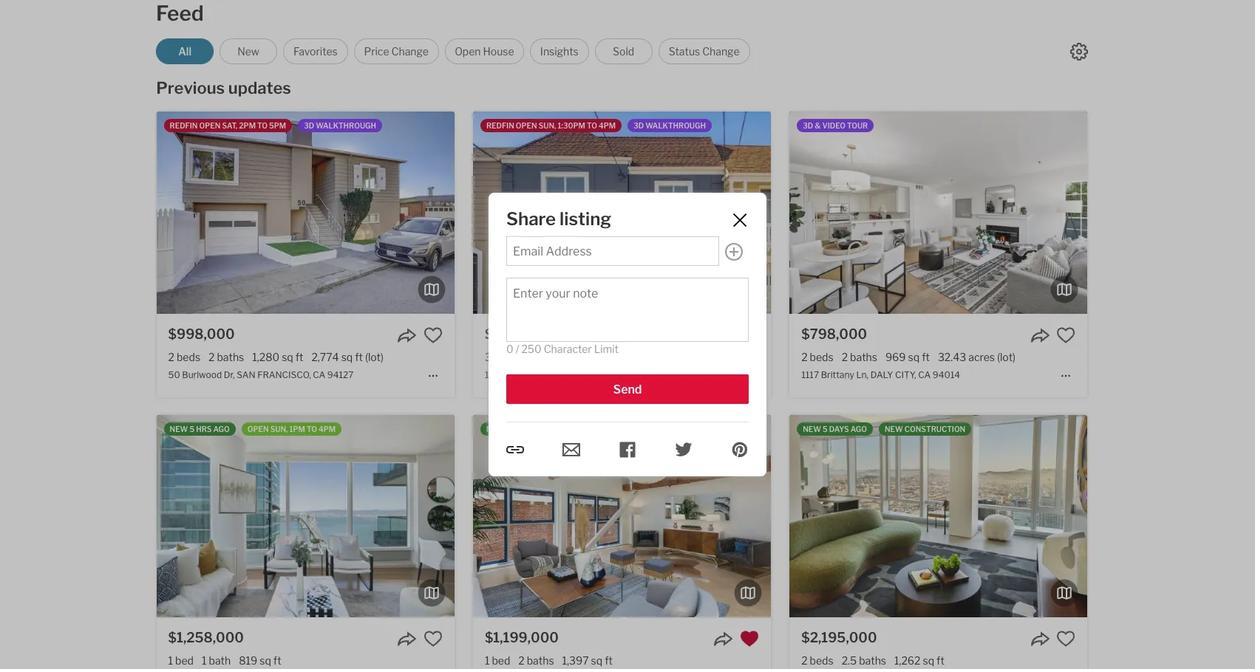 Task type: describe. For each thing, give the bounding box(es) containing it.
status change
[[669, 45, 740, 58]]

change for price change
[[392, 45, 429, 58]]

3 photo of 650 delancey st #304, san francisco, ca 94107 image from the left
[[771, 416, 1069, 618]]

bath
[[209, 655, 231, 668]]

2 baths for $798,000
[[842, 351, 878, 364]]

sq for $1,288,000
[[597, 351, 609, 364]]

$1,288,000
[[485, 327, 561, 342]]

29th
[[508, 370, 528, 381]]

limit
[[594, 343, 619, 356]]

3 3d from the left
[[803, 121, 813, 130]]

1 for $1,199,000
[[485, 655, 490, 668]]

0 vertical spatial 4pm
[[599, 121, 616, 130]]

new construction
[[885, 425, 966, 434]]

1 (lot) from the left
[[365, 351, 384, 364]]

50 burlwood dr, san francisco, ca 94127
[[168, 370, 354, 381]]

1 horizontal spatial open
[[248, 425, 269, 434]]

1 photo of 1117 brittany ln, daly city, ca 94014 image from the left
[[492, 112, 790, 314]]

1 photo of 650 delancey st #304, san francisco, ca 94107 image from the left
[[175, 416, 473, 618]]

open
[[455, 45, 481, 58]]

beds for $1,288,000
[[494, 351, 517, 364]]

price change
[[364, 45, 429, 58]]

94014
[[933, 370, 960, 381]]

2 down "$2,195,000"
[[802, 655, 808, 668]]

1847 29th ave, san francisco, ca 94122
[[485, 370, 666, 381]]

redfin open sun, 1:30pm to 4pm
[[486, 121, 616, 130]]

1,513 sq ft
[[570, 351, 619, 364]]

new for $1,258,000
[[170, 425, 188, 434]]

share listing
[[506, 209, 612, 230]]

3 for 3 baths
[[526, 351, 532, 364]]

5 for $2,195,000
[[823, 425, 828, 434]]

house
[[483, 45, 514, 58]]

94127
[[327, 370, 354, 381]]

1,397
[[562, 655, 589, 668]]

walkthrough for $998,000
[[316, 121, 376, 130]]

favorite button checkbox for $1,258,000
[[423, 630, 443, 649]]

favorite button checkbox for $1,288,000
[[740, 326, 759, 345]]

share
[[506, 209, 556, 230]]

$798,000
[[802, 327, 867, 342]]

baths for $1,288,000
[[534, 351, 562, 364]]

2 beds for $2,195,000
[[802, 655, 834, 668]]

ft for $998,000
[[296, 351, 303, 364]]

new 5 hrs ago
[[170, 425, 230, 434]]

ave,
[[530, 370, 547, 381]]

2 up 1117
[[802, 351, 808, 364]]

1117
[[802, 370, 819, 381]]

0 / 250 character limit
[[506, 343, 619, 356]]

redfin for $998,000
[[170, 121, 198, 130]]

new 4 days ago
[[486, 425, 551, 434]]

sq for $1,258,000
[[260, 655, 271, 668]]

50
[[168, 370, 180, 381]]

1,280 sq ft
[[252, 351, 303, 364]]

Sold radio
[[595, 38, 653, 64]]

favorites
[[293, 45, 338, 58]]

$1,258,000
[[168, 631, 244, 646]]

new 5 days ago
[[803, 425, 867, 434]]

to for $998,000
[[257, 121, 268, 130]]

sq for $1,199,000
[[591, 655, 603, 668]]

ft right 2,774
[[355, 351, 363, 364]]

Open House radio
[[445, 38, 524, 64]]

1,397 sq ft
[[562, 655, 613, 668]]

3d for $998,000
[[304, 121, 314, 130]]

1 bath
[[202, 655, 231, 668]]

1 vertical spatial 4pm
[[319, 425, 336, 434]]

1,280
[[252, 351, 280, 364]]

2,774 sq ft (lot)
[[312, 351, 384, 364]]

3 baths
[[526, 351, 562, 364]]

250
[[522, 343, 542, 356]]

days for $2,195,000
[[829, 425, 849, 434]]

burlwood
[[182, 370, 222, 381]]

1 horizontal spatial to
[[307, 425, 317, 434]]

acres
[[969, 351, 995, 364]]

2 1 from the left
[[202, 655, 207, 668]]

listing
[[560, 209, 612, 230]]

favorite button image for $1,288,000
[[740, 326, 759, 345]]

francisco, for $1,288,000
[[570, 370, 624, 381]]

2 beds for $998,000
[[168, 351, 200, 364]]

3 beds
[[485, 351, 517, 364]]

ft for $1,199,000
[[605, 655, 613, 668]]

2 photo of 50 burlwood dr, san francisco, ca 94127 image from the left
[[156, 112, 454, 314]]

updates
[[228, 78, 291, 98]]

Status Change radio
[[658, 38, 750, 64]]

32.43
[[938, 351, 966, 364]]

ft for $2,195,000
[[937, 655, 945, 668]]

sq up 94127
[[341, 351, 353, 364]]

All radio
[[156, 38, 214, 64]]

redfin open sat, 2pm to 5pm
[[170, 121, 286, 130]]

5 for $1,258,000
[[190, 425, 195, 434]]

new for $1,199,000
[[486, 425, 505, 434]]

walkthrough for $1,288,000
[[646, 121, 706, 130]]

1 bed for $1,258,000
[[168, 655, 194, 668]]

video
[[823, 121, 846, 130]]

san for $1,288,000
[[549, 370, 568, 381]]

1 photo of 50 burlwood dr, san francisco, ca 94127 image from the left
[[0, 112, 157, 314]]

price
[[364, 45, 389, 58]]

94122
[[640, 370, 666, 381]]

1 photo of 1847 29th ave, san francisco, ca 94122 image from the left
[[175, 112, 473, 314]]

open for $1,288,000
[[516, 121, 537, 130]]

5pm
[[269, 121, 286, 130]]

all
[[178, 45, 191, 58]]

previous updates
[[156, 78, 291, 98]]

days for $1,199,000
[[513, 425, 533, 434]]

969
[[886, 351, 906, 364]]

New radio
[[220, 38, 277, 64]]

2 photo of 1117 brittany ln, daly city, ca 94014 image from the left
[[790, 112, 1088, 314]]

3 for 3 beds
[[485, 351, 492, 364]]

1,262 sq ft
[[895, 655, 945, 668]]

3d walkthrough for $1,288,000
[[634, 121, 706, 130]]

status
[[669, 45, 700, 58]]

Enter your note text field
[[513, 286, 742, 335]]

/
[[516, 343, 519, 356]]

2 photo of 1847 29th ave, san francisco, ca 94122 image from the left
[[473, 112, 771, 314]]

open sun, 1pm to 4pm
[[248, 425, 336, 434]]

feed
[[156, 1, 204, 26]]

2 photo of 181 fremont unit 60c, san francisco, ca 94105 image from the left
[[790, 416, 1088, 618]]

0
[[506, 343, 514, 356]]

open house
[[455, 45, 514, 58]]

2 up 'burlwood'
[[209, 351, 215, 364]]

3 photo of 181 fremont unit 60c, san francisco, ca 94105 image from the left
[[1088, 416, 1255, 618]]

change for status change
[[702, 45, 740, 58]]

2pm
[[239, 121, 256, 130]]

ft for $1,258,000
[[273, 655, 281, 668]]

1117 brittany ln, daly city, ca 94014
[[802, 370, 960, 381]]

1,513
[[570, 351, 595, 364]]



Task type: locate. For each thing, give the bounding box(es) containing it.
$2,195,000
[[802, 631, 877, 646]]

baths for $1,199,000
[[527, 655, 554, 668]]

(lot) right acres
[[997, 351, 1016, 364]]

sq right 1,262
[[923, 655, 935, 668]]

2 horizontal spatial ago
[[851, 425, 867, 434]]

photo of 50 burlwood dr, san francisco, ca 94127 image
[[0, 112, 157, 314], [156, 112, 454, 314], [454, 112, 752, 314]]

2 baths up the 'dr,'
[[209, 351, 244, 364]]

0 horizontal spatial change
[[392, 45, 429, 58]]

beds
[[177, 351, 200, 364], [494, 351, 517, 364], [810, 351, 834, 364], [810, 655, 834, 668]]

ft left 32.43
[[922, 351, 930, 364]]

1 horizontal spatial 1
[[202, 655, 207, 668]]

baths for $798,000
[[850, 351, 878, 364]]

sq right 1,513
[[597, 351, 609, 364]]

3 ago from the left
[[851, 425, 867, 434]]

0 horizontal spatial open
[[199, 121, 221, 130]]

2 beds down "$2,195,000"
[[802, 655, 834, 668]]

new down 1117
[[803, 425, 821, 434]]

1 bed from the left
[[175, 655, 194, 668]]

3d right 1:30pm
[[634, 121, 644, 130]]

ln,
[[856, 370, 869, 381]]

3 ca from the left
[[918, 370, 931, 381]]

option group containing all
[[156, 38, 750, 64]]

beds for $2,195,000
[[810, 655, 834, 668]]

819
[[239, 655, 257, 668]]

new
[[170, 425, 188, 434], [486, 425, 505, 434], [803, 425, 821, 434], [885, 425, 903, 434]]

2 walkthrough from the left
[[646, 121, 706, 130]]

1
[[168, 655, 173, 668], [202, 655, 207, 668], [485, 655, 490, 668]]

to for $1,288,000
[[587, 121, 597, 130]]

1 horizontal spatial 2 baths
[[519, 655, 554, 668]]

2 horizontal spatial open
[[516, 121, 537, 130]]

francisco, down 1,280 sq ft
[[257, 370, 311, 381]]

previous
[[156, 78, 225, 98]]

change inside radio
[[702, 45, 740, 58]]

ca up "send" at bottom
[[625, 370, 638, 381]]

969 sq ft
[[886, 351, 930, 364]]

1 down $1,258,000
[[168, 655, 173, 668]]

francisco, for $998,000
[[257, 370, 311, 381]]

0 horizontal spatial ca
[[313, 370, 325, 381]]

1 horizontal spatial 3
[[526, 351, 532, 364]]

ft right 1,513
[[611, 351, 619, 364]]

1 horizontal spatial san
[[549, 370, 568, 381]]

days right 4
[[513, 425, 533, 434]]

baths up 'ln,'
[[850, 351, 878, 364]]

2 ca from the left
[[625, 370, 638, 381]]

send button
[[506, 375, 749, 404]]

0 horizontal spatial 5
[[190, 425, 195, 434]]

sq
[[282, 351, 293, 364], [341, 351, 353, 364], [597, 351, 609, 364], [908, 351, 920, 364], [260, 655, 271, 668], [591, 655, 603, 668], [923, 655, 935, 668]]

open left 1pm
[[248, 425, 269, 434]]

1 photo of 181 fremont unit 60c, san francisco, ca 94105 image from the left
[[492, 416, 790, 618]]

baths down $1,199,000
[[527, 655, 554, 668]]

3d
[[304, 121, 314, 130], [634, 121, 644, 130], [803, 121, 813, 130]]

baths up the 'dr,'
[[217, 351, 244, 364]]

0 horizontal spatial 2 baths
[[209, 351, 244, 364]]

ft for $798,000
[[922, 351, 930, 364]]

1 walkthrough from the left
[[316, 121, 376, 130]]

sq for $998,000
[[282, 351, 293, 364]]

2.5 baths
[[842, 655, 886, 668]]

0 horizontal spatial francisco,
[[257, 370, 311, 381]]

favorite button checkbox for $1,199,000
[[740, 630, 759, 649]]

1 bed for $1,199,000
[[485, 655, 510, 668]]

ca down 2,774
[[313, 370, 325, 381]]

Email Address email field
[[513, 245, 713, 259]]

sun, left 1pm
[[270, 425, 288, 434]]

san right the 'dr,'
[[237, 370, 256, 381]]

francisco, down 1,513 sq ft
[[570, 370, 624, 381]]

sq for $2,195,000
[[923, 655, 935, 668]]

ca for $798,000
[[918, 370, 931, 381]]

2 photo of 425 1st st #4307, san francisco, ca 94105 image from the left
[[156, 416, 454, 618]]

beds left 2.5
[[810, 655, 834, 668]]

change right status
[[702, 45, 740, 58]]

baths up ave, at the bottom left of the page
[[534, 351, 562, 364]]

share listing element
[[506, 209, 713, 230]]

4pm right 1:30pm
[[599, 121, 616, 130]]

0 horizontal spatial (lot)
[[365, 351, 384, 364]]

1 1 bed from the left
[[168, 655, 194, 668]]

favorite button image
[[423, 630, 443, 649]]

1 san from the left
[[237, 370, 256, 381]]

beds up 'burlwood'
[[177, 351, 200, 364]]

0 horizontal spatial ago
[[213, 425, 230, 434]]

1 for $1,258,000
[[168, 655, 173, 668]]

2 redfin from the left
[[486, 121, 514, 130]]

1 days from the left
[[513, 425, 533, 434]]

(lot)
[[365, 351, 384, 364], [997, 351, 1016, 364]]

Price Change radio
[[354, 38, 439, 64]]

san
[[237, 370, 256, 381], [549, 370, 568, 381]]

0 horizontal spatial to
[[257, 121, 268, 130]]

3 photo of 1117 brittany ln, daly city, ca 94014 image from the left
[[1088, 112, 1255, 314]]

0 horizontal spatial redfin
[[170, 121, 198, 130]]

option group
[[156, 38, 750, 64]]

dr,
[[224, 370, 235, 381]]

favorite button image for $1,199,000
[[740, 630, 759, 649]]

2 baths down $1,199,000
[[519, 655, 554, 668]]

new
[[237, 45, 260, 58]]

$1,199,000
[[485, 631, 559, 646]]

2 horizontal spatial to
[[587, 121, 597, 130]]

0 horizontal spatial bed
[[175, 655, 194, 668]]

1 horizontal spatial days
[[829, 425, 849, 434]]

1 horizontal spatial 4pm
[[599, 121, 616, 130]]

favorite button checkbox
[[423, 326, 443, 345], [1057, 326, 1076, 345], [1057, 630, 1076, 649]]

3d right 5pm
[[304, 121, 314, 130]]

(lot) right 2,774
[[365, 351, 384, 364]]

1 3 from the left
[[485, 351, 492, 364]]

bed down $1,199,000
[[492, 655, 510, 668]]

sq right 1,280
[[282, 351, 293, 364]]

open left sat,
[[199, 121, 221, 130]]

favorite button checkbox for $998,000
[[423, 326, 443, 345]]

1 bed down $1,199,000
[[485, 655, 510, 668]]

ca for $998,000
[[313, 370, 325, 381]]

photo of 650 delancey st #304, san francisco, ca 94107 image
[[175, 416, 473, 618], [473, 416, 771, 618], [771, 416, 1069, 618]]

2 1 bed from the left
[[485, 655, 510, 668]]

sq right 969
[[908, 351, 920, 364]]

ft for $1,288,000
[[611, 351, 619, 364]]

ft right 819
[[273, 655, 281, 668]]

1 horizontal spatial 1 bed
[[485, 655, 510, 668]]

new left construction
[[885, 425, 903, 434]]

open for $998,000
[[199, 121, 221, 130]]

2 baths for $998,000
[[209, 351, 244, 364]]

send
[[613, 383, 642, 397]]

change right price
[[392, 45, 429, 58]]

1 horizontal spatial redfin
[[486, 121, 514, 130]]

2 baths up 'ln,'
[[842, 351, 878, 364]]

1 bed down $1,258,000
[[168, 655, 194, 668]]

5 down "brittany"
[[823, 425, 828, 434]]

3d walkthrough for $998,000
[[304, 121, 376, 130]]

sold
[[613, 45, 634, 58]]

4pm right 1pm
[[319, 425, 336, 434]]

1 horizontal spatial bed
[[492, 655, 510, 668]]

sq for $798,000
[[908, 351, 920, 364]]

walkthrough
[[316, 121, 376, 130], [646, 121, 706, 130]]

2 bed from the left
[[492, 655, 510, 668]]

favorite button image
[[423, 326, 443, 345], [740, 326, 759, 345], [1057, 326, 1076, 345], [740, 630, 759, 649], [1057, 630, 1076, 649]]

2 (lot) from the left
[[997, 351, 1016, 364]]

5 left hrs
[[190, 425, 195, 434]]

1 horizontal spatial sun,
[[539, 121, 556, 130]]

1 1 from the left
[[168, 655, 173, 668]]

new left 4
[[486, 425, 505, 434]]

beds for $998,000
[[177, 351, 200, 364]]

1 horizontal spatial 3d walkthrough
[[634, 121, 706, 130]]

$998,000
[[168, 327, 235, 342]]

to right 2pm
[[257, 121, 268, 130]]

1 redfin from the left
[[170, 121, 198, 130]]

2 baths
[[209, 351, 244, 364], [842, 351, 878, 364], [519, 655, 554, 668]]

819 sq ft
[[239, 655, 281, 668]]

0 horizontal spatial 3
[[485, 351, 492, 364]]

1 francisco, from the left
[[257, 370, 311, 381]]

2,774
[[312, 351, 339, 364]]

2 horizontal spatial ca
[[918, 370, 931, 381]]

character
[[544, 343, 592, 356]]

0 horizontal spatial 1
[[168, 655, 173, 668]]

beds up 1117
[[810, 351, 834, 364]]

2 san from the left
[[549, 370, 568, 381]]

3d & video tour
[[803, 121, 868, 130]]

new for $2,195,000
[[803, 425, 821, 434]]

favorite button image for $998,000
[[423, 326, 443, 345]]

san right ave, at the bottom left of the page
[[549, 370, 568, 381]]

1 bed
[[168, 655, 194, 668], [485, 655, 510, 668]]

photo of 425 1st st #4307, san francisco, ca 94105 image
[[0, 416, 157, 618], [156, 416, 454, 618], [454, 416, 752, 618]]

1 horizontal spatial (lot)
[[997, 351, 1016, 364]]

1 horizontal spatial 3d
[[634, 121, 644, 130]]

bed down $1,258,000
[[175, 655, 194, 668]]

1 down $1,199,000
[[485, 655, 490, 668]]

favorite button checkbox for $798,000
[[1057, 326, 1076, 345]]

3d for $1,288,000
[[634, 121, 644, 130]]

0 horizontal spatial sun,
[[270, 425, 288, 434]]

brittany
[[821, 370, 855, 381]]

1 left the bath
[[202, 655, 207, 668]]

2 baths for $1,199,000
[[519, 655, 554, 668]]

Insights radio
[[530, 38, 589, 64]]

ft right 1,262
[[937, 655, 945, 668]]

1:30pm
[[558, 121, 585, 130]]

2 horizontal spatial 2 baths
[[842, 351, 878, 364]]

1 3d from the left
[[304, 121, 314, 130]]

2 up "brittany"
[[842, 351, 848, 364]]

bed
[[175, 655, 194, 668], [492, 655, 510, 668]]

ago right hrs
[[213, 425, 230, 434]]

1,262
[[895, 655, 921, 668]]

ago right 4
[[534, 425, 551, 434]]

2 beds
[[168, 351, 200, 364], [802, 351, 834, 364], [802, 655, 834, 668]]

1 5 from the left
[[190, 425, 195, 434]]

days down "brittany"
[[829, 425, 849, 434]]

ago
[[213, 425, 230, 434], [534, 425, 551, 434], [851, 425, 867, 434]]

1 horizontal spatial ca
[[625, 370, 638, 381]]

1 horizontal spatial walkthrough
[[646, 121, 706, 130]]

new left hrs
[[170, 425, 188, 434]]

0 horizontal spatial walkthrough
[[316, 121, 376, 130]]

photo of 1847 29th ave, san francisco, ca 94122 image
[[175, 112, 473, 314], [473, 112, 771, 314], [771, 112, 1069, 314]]

city,
[[895, 370, 917, 381]]

0 horizontal spatial 3d
[[304, 121, 314, 130]]

open left 1:30pm
[[516, 121, 537, 130]]

2 ago from the left
[[534, 425, 551, 434]]

tour
[[847, 121, 868, 130]]

days
[[513, 425, 533, 434], [829, 425, 849, 434]]

beds for $798,000
[[810, 351, 834, 364]]

ca
[[313, 370, 325, 381], [625, 370, 638, 381], [918, 370, 931, 381]]

3d left the &
[[803, 121, 813, 130]]

2 days from the left
[[829, 425, 849, 434]]

4 new from the left
[[885, 425, 903, 434]]

ago for $2,195,000
[[851, 425, 867, 434]]

favorite button image for $798,000
[[1057, 326, 1076, 345]]

sun, left 1:30pm
[[539, 121, 556, 130]]

sq right the '1,397'
[[591, 655, 603, 668]]

2 beds up 50
[[168, 351, 200, 364]]

1847
[[485, 370, 506, 381]]

2 photo of 650 delancey st #304, san francisco, ca 94107 image from the left
[[473, 416, 771, 618]]

ca for $1,288,000
[[625, 370, 638, 381]]

2 3 from the left
[[526, 351, 532, 364]]

0 vertical spatial sun,
[[539, 121, 556, 130]]

2.5
[[842, 655, 857, 668]]

3 new from the left
[[803, 425, 821, 434]]

redfin left 1:30pm
[[486, 121, 514, 130]]

1 ago from the left
[[213, 425, 230, 434]]

1 horizontal spatial ago
[[534, 425, 551, 434]]

2 change from the left
[[702, 45, 740, 58]]

1 vertical spatial sun,
[[270, 425, 288, 434]]

hrs
[[196, 425, 212, 434]]

2 francisco, from the left
[[570, 370, 624, 381]]

ca right city,
[[918, 370, 931, 381]]

photo of 1117 brittany ln, daly city, ca 94014 image
[[492, 112, 790, 314], [790, 112, 1088, 314], [1088, 112, 1255, 314]]

4pm
[[599, 121, 616, 130], [319, 425, 336, 434]]

3
[[485, 351, 492, 364], [526, 351, 532, 364]]

0 horizontal spatial 1 bed
[[168, 655, 194, 668]]

sq right 819
[[260, 655, 271, 668]]

beds up 1847
[[494, 351, 517, 364]]

ft left 2,774
[[296, 351, 303, 364]]

redfin down previous
[[170, 121, 198, 130]]

2 horizontal spatial 3d
[[803, 121, 813, 130]]

ago for $1,258,000
[[213, 425, 230, 434]]

4
[[506, 425, 511, 434]]

1 ca from the left
[[313, 370, 325, 381]]

baths for $998,000
[[217, 351, 244, 364]]

ago down 'ln,'
[[851, 425, 867, 434]]

0 horizontal spatial days
[[513, 425, 533, 434]]

2 up 50
[[168, 351, 174, 364]]

ft
[[296, 351, 303, 364], [355, 351, 363, 364], [611, 351, 619, 364], [922, 351, 930, 364], [273, 655, 281, 668], [605, 655, 613, 668], [937, 655, 945, 668]]

change inside option
[[392, 45, 429, 58]]

insights
[[540, 45, 579, 58]]

&
[[815, 121, 821, 130]]

baths
[[217, 351, 244, 364], [534, 351, 562, 364], [850, 351, 878, 364], [527, 655, 554, 668], [859, 655, 886, 668]]

bed for $1,199,000
[[492, 655, 510, 668]]

sun,
[[539, 121, 556, 130], [270, 425, 288, 434]]

2 beds up 1117
[[802, 351, 834, 364]]

0 horizontal spatial 4pm
[[319, 425, 336, 434]]

3 1 from the left
[[485, 655, 490, 668]]

5
[[190, 425, 195, 434], [823, 425, 828, 434]]

francisco,
[[257, 370, 311, 381], [570, 370, 624, 381]]

2 down $1,199,000
[[519, 655, 525, 668]]

1 3d walkthrough from the left
[[304, 121, 376, 130]]

daly
[[871, 370, 893, 381]]

redfin for $1,288,000
[[486, 121, 514, 130]]

32.43 acres (lot)
[[938, 351, 1016, 364]]

1 new from the left
[[170, 425, 188, 434]]

favorite button image for $2,195,000
[[1057, 630, 1076, 649]]

2 3d from the left
[[634, 121, 644, 130]]

open
[[199, 121, 221, 130], [516, 121, 537, 130], [248, 425, 269, 434]]

san for $998,000
[[237, 370, 256, 381]]

3 photo of 425 1st st #4307, san francisco, ca 94105 image from the left
[[454, 416, 752, 618]]

favorite button checkbox
[[740, 326, 759, 345], [423, 630, 443, 649], [740, 630, 759, 649]]

favorite button checkbox for $2,195,000
[[1057, 630, 1076, 649]]

to
[[257, 121, 268, 130], [587, 121, 597, 130], [307, 425, 317, 434]]

2 5 from the left
[[823, 425, 828, 434]]

0 horizontal spatial 3d walkthrough
[[304, 121, 376, 130]]

baths right 2.5
[[859, 655, 886, 668]]

2 new from the left
[[486, 425, 505, 434]]

3 photo of 50 burlwood dr, san francisco, ca 94127 image from the left
[[454, 112, 752, 314]]

1 change from the left
[[392, 45, 429, 58]]

3 right '/'
[[526, 351, 532, 364]]

2 horizontal spatial 1
[[485, 655, 490, 668]]

1pm
[[289, 425, 305, 434]]

baths for $2,195,000
[[859, 655, 886, 668]]

to right 1pm
[[307, 425, 317, 434]]

ago for $1,199,000
[[534, 425, 551, 434]]

2 3d walkthrough from the left
[[634, 121, 706, 130]]

sat,
[[222, 121, 237, 130]]

0 horizontal spatial san
[[237, 370, 256, 381]]

1 photo of 425 1st st #4307, san francisco, ca 94105 image from the left
[[0, 416, 157, 618]]

share listing dialog
[[489, 193, 767, 477]]

construction
[[905, 425, 966, 434]]

to right 1:30pm
[[587, 121, 597, 130]]

3 up 1847
[[485, 351, 492, 364]]

1 horizontal spatial 5
[[823, 425, 828, 434]]

bed for $1,258,000
[[175, 655, 194, 668]]

1 horizontal spatial change
[[702, 45, 740, 58]]

3d walkthrough
[[304, 121, 376, 130], [634, 121, 706, 130]]

Favorites radio
[[283, 38, 348, 64]]

photo of 181 fremont unit 60c, san francisco, ca 94105 image
[[492, 416, 790, 618], [790, 416, 1088, 618], [1088, 416, 1255, 618]]

2 beds for $798,000
[[802, 351, 834, 364]]

redfin
[[170, 121, 198, 130], [486, 121, 514, 130]]

3 photo of 1847 29th ave, san francisco, ca 94122 image from the left
[[771, 112, 1069, 314]]

ft right the '1,397'
[[605, 655, 613, 668]]

1 horizontal spatial francisco,
[[570, 370, 624, 381]]



Task type: vqa. For each thing, say whether or not it's contained in the screenshot.
third Photo of 181 Fremont Unit 60C, San Francisco, CA 94105 from right
yes



